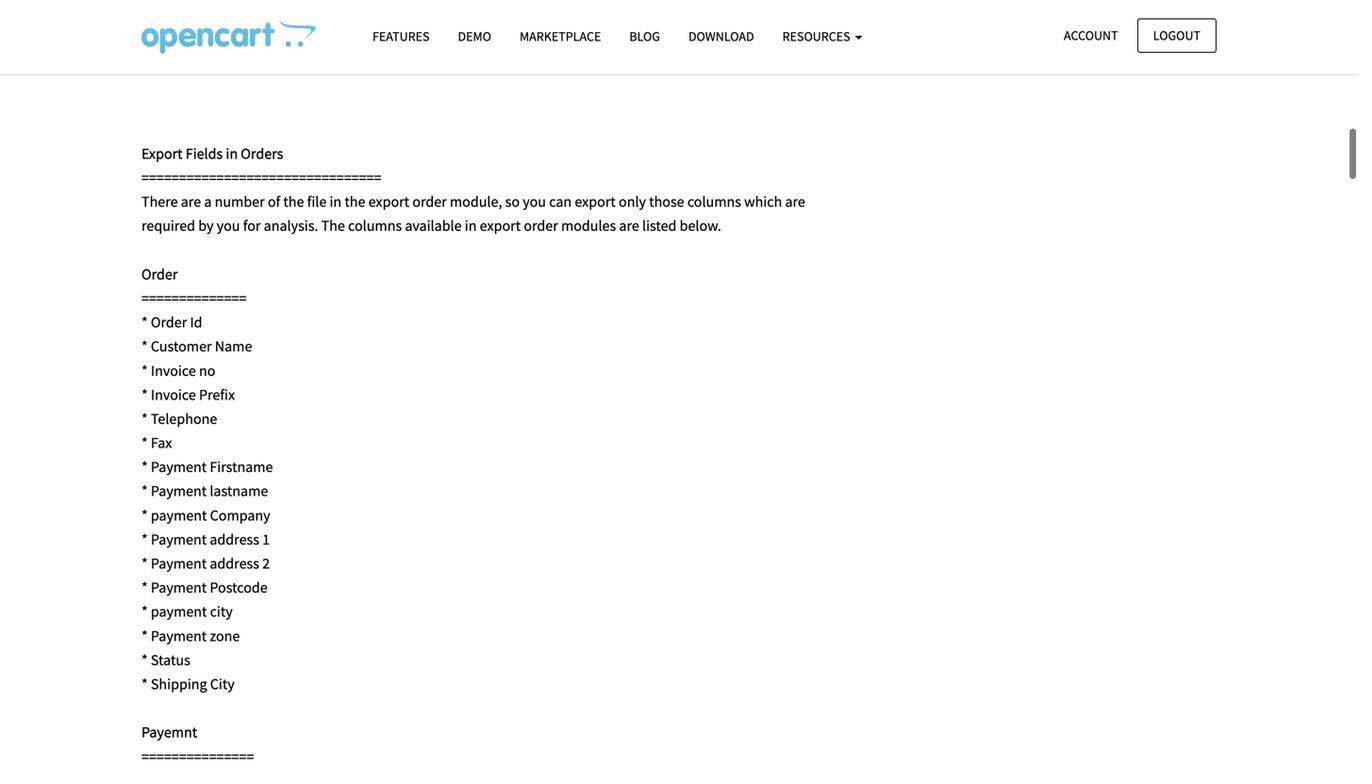 Task type: describe. For each thing, give the bounding box(es) containing it.
the
[[321, 217, 345, 236]]

4 * from the top
[[141, 386, 148, 405]]

features link
[[358, 20, 444, 53]]

3 payment from the top
[[151, 531, 207, 549]]

0 vertical spatial order
[[412, 193, 447, 211]]

export
[[141, 144, 183, 163]]

resources
[[783, 28, 853, 45]]

1 vertical spatial order
[[151, 313, 187, 332]]

lastname
[[210, 482, 268, 501]]

1 payment from the top
[[151, 506, 207, 525]]

==============
[[141, 289, 247, 308]]

0 horizontal spatial in
[[226, 144, 238, 163]]

analysis.
[[264, 217, 318, 236]]

those
[[649, 193, 684, 211]]

fax
[[151, 434, 172, 453]]

10 * from the top
[[141, 531, 148, 549]]

2
[[262, 555, 270, 574]]

download link
[[674, 20, 768, 53]]

8 * from the top
[[141, 482, 148, 501]]

7 * from the top
[[141, 458, 148, 477]]

status
[[151, 651, 190, 670]]

resources link
[[768, 20, 877, 53]]

shipping
[[151, 675, 207, 694]]

firstname
[[210, 458, 273, 477]]

2 payment from the top
[[151, 482, 207, 501]]

3 * from the top
[[141, 362, 148, 380]]

11 * from the top
[[141, 555, 148, 574]]

1 address from the top
[[210, 531, 259, 549]]

1 the from the left
[[283, 193, 304, 211]]

0 vertical spatial you
[[523, 193, 546, 211]]

city
[[210, 603, 233, 622]]

0 horizontal spatial you
[[217, 217, 240, 236]]

2 the from the left
[[345, 193, 365, 211]]

blog link
[[615, 20, 674, 53]]

5 * from the top
[[141, 410, 148, 429]]

available
[[405, 217, 462, 236]]

no
[[199, 362, 215, 380]]

2 invoice from the top
[[151, 386, 196, 405]]

id
[[190, 313, 202, 332]]

2 horizontal spatial export
[[575, 193, 616, 211]]

there
[[141, 193, 178, 211]]

download
[[689, 28, 754, 45]]

demo
[[458, 28, 491, 45]]

4 payment from the top
[[151, 555, 207, 574]]

name
[[215, 337, 252, 356]]

which
[[744, 193, 782, 211]]

order ============== * order id * customer name * invoice no * invoice prefix * telephone * fax * payment firstname * payment lastname * payment company * payment address 1 * payment address 2 * payment postcode * payment city * payment zone * status * shipping city
[[141, 265, 273, 694]]

0 vertical spatial order
[[141, 265, 178, 284]]

2 horizontal spatial are
[[785, 193, 805, 211]]

logout link
[[1137, 18, 1217, 53]]

2 vertical spatial in
[[465, 217, 477, 236]]



Task type: vqa. For each thing, say whether or not it's contained in the screenshot.
2nd "Address" from the top of the Order ============== * Order Id * Customer Name * Invoice No * Invoice Prefix * Telephone * Fax * Payment Firstname * Payment Lastname * Payment Company * Payment Address 1 * Payment Address 2 * Payment Postcode * Payment City * Payment Zone * Status * Shipping City
yes



Task type: locate. For each thing, give the bounding box(es) containing it.
orders
[[241, 144, 283, 163]]

0 horizontal spatial export
[[368, 193, 409, 211]]

payemnt
[[141, 724, 197, 743]]

0 horizontal spatial columns
[[348, 217, 402, 236]]

===============
[[141, 748, 254, 767]]

below.
[[680, 217, 721, 236]]

1
[[262, 531, 270, 549]]

of
[[268, 193, 280, 211]]

1 horizontal spatial order
[[524, 217, 558, 236]]

payment left company on the bottom left of page
[[151, 506, 207, 525]]

address up postcode
[[210, 555, 259, 574]]

account
[[1064, 27, 1118, 44]]

columns
[[687, 193, 741, 211], [348, 217, 402, 236]]

1 invoice from the top
[[151, 362, 196, 380]]

1 horizontal spatial columns
[[687, 193, 741, 211]]

1 horizontal spatial are
[[619, 217, 639, 236]]

6 * from the top
[[141, 434, 148, 453]]

16 * from the top
[[141, 675, 148, 694]]

0 horizontal spatial the
[[283, 193, 304, 211]]

can
[[549, 193, 572, 211]]

2 * from the top
[[141, 337, 148, 356]]

================================
[[141, 168, 382, 187]]

are right which
[[785, 193, 805, 211]]

marketplace link
[[506, 20, 615, 53]]

order up available
[[412, 193, 447, 211]]

export up modules
[[575, 193, 616, 211]]

payment
[[151, 506, 207, 525], [151, 603, 207, 622]]

address
[[210, 531, 259, 549], [210, 555, 259, 574]]

1 vertical spatial invoice
[[151, 386, 196, 405]]

1 horizontal spatial export
[[480, 217, 521, 236]]

payment left city
[[151, 603, 207, 622]]

1 vertical spatial order
[[524, 217, 558, 236]]

6 payment from the top
[[151, 627, 207, 646]]

1 vertical spatial in
[[330, 193, 342, 211]]

invoice
[[151, 362, 196, 380], [151, 386, 196, 405]]

1 horizontal spatial in
[[330, 193, 342, 211]]

you right the by
[[217, 217, 240, 236]]

13 * from the top
[[141, 603, 148, 622]]

address down company on the bottom left of page
[[210, 531, 259, 549]]

export up available
[[368, 193, 409, 211]]

1 payment from the top
[[151, 458, 207, 477]]

a
[[204, 193, 212, 211]]

order up ==============
[[141, 265, 178, 284]]

only
[[619, 193, 646, 211]]

in right file
[[330, 193, 342, 211]]

5 payment from the top
[[151, 579, 207, 598]]

*
[[141, 313, 148, 332], [141, 337, 148, 356], [141, 362, 148, 380], [141, 386, 148, 405], [141, 410, 148, 429], [141, 434, 148, 453], [141, 458, 148, 477], [141, 482, 148, 501], [141, 506, 148, 525], [141, 531, 148, 549], [141, 555, 148, 574], [141, 579, 148, 598], [141, 603, 148, 622], [141, 627, 148, 646], [141, 651, 148, 670], [141, 675, 148, 694]]

export down so
[[480, 217, 521, 236]]

are
[[181, 193, 201, 211], [785, 193, 805, 211], [619, 217, 639, 236]]

order down can
[[524, 217, 558, 236]]

order up customer
[[151, 313, 187, 332]]

for
[[243, 217, 261, 236]]

14 * from the top
[[141, 627, 148, 646]]

the up the
[[345, 193, 365, 211]]

prefix
[[199, 386, 235, 405]]

demo link
[[444, 20, 506, 53]]

15 * from the top
[[141, 651, 148, 670]]

2 horizontal spatial in
[[465, 217, 477, 236]]

export
[[368, 193, 409, 211], [575, 193, 616, 211], [480, 217, 521, 236]]

in right "fields"
[[226, 144, 238, 163]]

are down the only
[[619, 217, 639, 236]]

invoice down customer
[[151, 362, 196, 380]]

1 * from the top
[[141, 313, 148, 332]]

in down module,
[[465, 217, 477, 236]]

fields
[[186, 144, 223, 163]]

columns right the
[[348, 217, 402, 236]]

you
[[523, 193, 546, 211], [217, 217, 240, 236]]

export fields in orders ================================ there are a number of the file in the export order module, so you can export only those columns which are required by you for analysis. the columns available in export order modules are listed below.
[[141, 144, 805, 236]]

by
[[198, 217, 214, 236]]

payemnt ===============
[[141, 724, 254, 767]]

module,
[[450, 193, 502, 211]]

1 vertical spatial columns
[[348, 217, 402, 236]]

file
[[307, 193, 327, 211]]

features
[[373, 28, 430, 45]]

9 * from the top
[[141, 506, 148, 525]]

order
[[412, 193, 447, 211], [524, 217, 558, 236]]

payment
[[151, 458, 207, 477], [151, 482, 207, 501], [151, 531, 207, 549], [151, 555, 207, 574], [151, 579, 207, 598], [151, 627, 207, 646]]

0 vertical spatial invoice
[[151, 362, 196, 380]]

in
[[226, 144, 238, 163], [330, 193, 342, 211], [465, 217, 477, 236]]

0 vertical spatial columns
[[687, 193, 741, 211]]

marketplace
[[520, 28, 601, 45]]

1 vertical spatial payment
[[151, 603, 207, 622]]

1 horizontal spatial the
[[345, 193, 365, 211]]

order
[[141, 265, 178, 284], [151, 313, 187, 332]]

0 vertical spatial in
[[226, 144, 238, 163]]

1 vertical spatial address
[[210, 555, 259, 574]]

2 address from the top
[[210, 555, 259, 574]]

0 vertical spatial payment
[[151, 506, 207, 525]]

1 vertical spatial you
[[217, 217, 240, 236]]

the
[[283, 193, 304, 211], [345, 193, 365, 211]]

columns up below.
[[687, 193, 741, 211]]

1 horizontal spatial you
[[523, 193, 546, 211]]

0 horizontal spatial order
[[412, 193, 447, 211]]

zone
[[210, 627, 240, 646]]

required
[[141, 217, 195, 236]]

you right so
[[523, 193, 546, 211]]

postcode
[[210, 579, 268, 598]]

logout
[[1153, 27, 1201, 44]]

are left a
[[181, 193, 201, 211]]

number
[[215, 193, 265, 211]]

2 payment from the top
[[151, 603, 207, 622]]

0 vertical spatial address
[[210, 531, 259, 549]]

modules
[[561, 217, 616, 236]]

invoice up telephone on the bottom
[[151, 386, 196, 405]]

customer
[[151, 337, 212, 356]]

0 horizontal spatial are
[[181, 193, 201, 211]]

12 * from the top
[[141, 579, 148, 598]]

telephone
[[151, 410, 217, 429]]

blog
[[629, 28, 660, 45]]

so
[[505, 193, 520, 211]]

opencart - export orders image
[[141, 20, 316, 54]]

account link
[[1048, 18, 1134, 53]]

city
[[210, 675, 235, 694]]

listed
[[642, 217, 677, 236]]

the right the of
[[283, 193, 304, 211]]

company
[[210, 506, 270, 525]]



